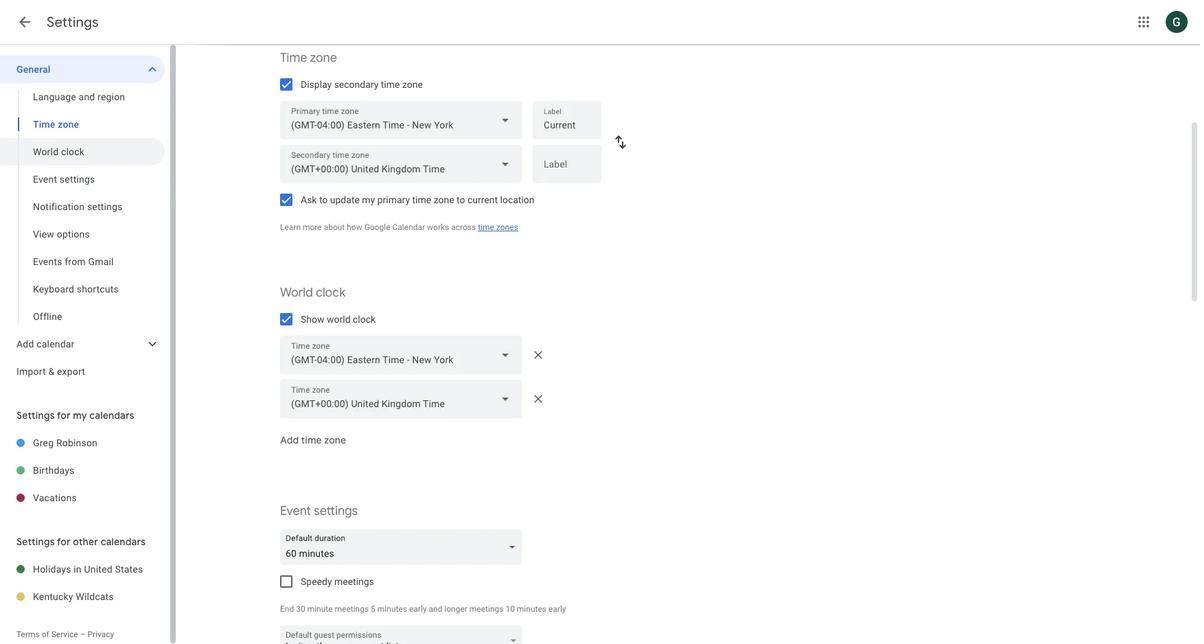 Task type: vqa. For each thing, say whether or not it's contained in the screenshot.
time in the button
yes



Task type: locate. For each thing, give the bounding box(es) containing it.
event inside group
[[33, 174, 57, 185]]

ask to update my primary time zone to current location
[[301, 194, 535, 205]]

2 vertical spatial settings
[[16, 536, 55, 548]]

Label for secondary time zone. text field
[[544, 159, 590, 179]]

1 horizontal spatial my
[[362, 194, 375, 205]]

gmail
[[88, 256, 114, 267]]

world clock up show
[[280, 285, 346, 301]]

settings for my calendars
[[16, 409, 134, 422]]

clock up "notification settings"
[[61, 146, 84, 157]]

None field
[[280, 101, 522, 139], [280, 145, 522, 183], [280, 336, 522, 374], [280, 380, 522, 418], [280, 529, 527, 565], [280, 101, 522, 139], [280, 145, 522, 183], [280, 336, 522, 374], [280, 380, 522, 418], [280, 529, 527, 565]]

0 horizontal spatial and
[[79, 91, 95, 102]]

0 vertical spatial world
[[33, 146, 59, 157]]

how
[[347, 222, 362, 232]]

time down language
[[33, 119, 55, 130]]

add time zone
[[280, 434, 346, 446]]

early left longer
[[409, 604, 427, 614]]

10
[[506, 604, 515, 614]]

calendars for settings for my calendars
[[89, 409, 134, 422]]

for for other
[[57, 536, 71, 548]]

0 horizontal spatial to
[[319, 194, 328, 205]]

end
[[280, 604, 294, 614]]

for up greg robinson
[[57, 409, 71, 422]]

group
[[0, 83, 165, 330]]

1 vertical spatial time
[[33, 119, 55, 130]]

calendars up states
[[101, 536, 146, 548]]

to
[[319, 194, 328, 205], [457, 194, 465, 205]]

0 horizontal spatial time zone
[[33, 119, 79, 130]]

settings
[[47, 14, 99, 31], [16, 409, 55, 422], [16, 536, 55, 548]]

birthdays
[[33, 465, 75, 476]]

0 vertical spatial and
[[79, 91, 95, 102]]

guest
[[314, 630, 334, 640]]

1 vertical spatial event settings
[[280, 503, 358, 519]]

1 vertical spatial world
[[280, 285, 313, 301]]

1 vertical spatial time zone
[[33, 119, 79, 130]]

for for my
[[57, 409, 71, 422]]

clock right the world at left
[[353, 314, 376, 325]]

0 horizontal spatial minutes
[[378, 604, 407, 614]]

minutes right 10
[[517, 604, 547, 614]]

0 horizontal spatial world
[[33, 146, 59, 157]]

keyboard
[[33, 284, 74, 295]]

world up show
[[280, 285, 313, 301]]

world clock
[[33, 146, 84, 157], [280, 285, 346, 301]]

shortcuts
[[77, 284, 119, 295]]

0 vertical spatial world clock
[[33, 146, 84, 157]]

1 vertical spatial for
[[57, 536, 71, 548]]

1 horizontal spatial time
[[280, 50, 307, 66]]

early
[[409, 604, 427, 614], [549, 604, 566, 614]]

event
[[33, 174, 57, 185], [280, 503, 311, 519]]

to left current
[[457, 194, 465, 205]]

general tree item
[[0, 56, 165, 83]]

zone
[[310, 50, 337, 66], [402, 79, 423, 90], [58, 119, 79, 130], [434, 194, 454, 205], [324, 434, 346, 446]]

time zone inside tree
[[33, 119, 79, 130]]

tree
[[0, 56, 165, 385]]

vacations link
[[33, 484, 165, 512]]

1 horizontal spatial minutes
[[517, 604, 547, 614]]

for left other
[[57, 536, 71, 548]]

1 vertical spatial settings
[[16, 409, 55, 422]]

meetings left 5
[[335, 604, 369, 614]]

service
[[51, 630, 78, 639]]

and left the region
[[79, 91, 95, 102]]

time up display
[[280, 50, 307, 66]]

0 horizontal spatial add
[[16, 339, 34, 349]]

end 30 minute meetings 5 minutes early and longer meetings 10 minutes early
[[280, 604, 566, 614]]

1 vertical spatial add
[[280, 434, 299, 446]]

world down language
[[33, 146, 59, 157]]

settings right go back "image"
[[47, 14, 99, 31]]

time zone down language
[[33, 119, 79, 130]]

1 horizontal spatial and
[[429, 604, 442, 614]]

united
[[84, 564, 112, 575]]

add for add calendar
[[16, 339, 34, 349]]

world clock up 'notification'
[[33, 146, 84, 157]]

0 horizontal spatial early
[[409, 604, 427, 614]]

tree containing general
[[0, 56, 165, 385]]

0 vertical spatial time zone
[[280, 50, 337, 66]]

1 vertical spatial calendars
[[101, 536, 146, 548]]

speedy
[[301, 576, 332, 587]]

1 vertical spatial my
[[73, 409, 87, 422]]

notification
[[33, 201, 85, 212]]

calendars up "greg robinson" tree item
[[89, 409, 134, 422]]

to right ask
[[319, 194, 328, 205]]

across
[[451, 222, 476, 232]]

1 horizontal spatial event
[[280, 503, 311, 519]]

robinson
[[56, 437, 98, 448]]

0 horizontal spatial my
[[73, 409, 87, 422]]

holidays in united states
[[33, 564, 143, 575]]

clock inside tree
[[61, 146, 84, 157]]

0 vertical spatial calendars
[[89, 409, 134, 422]]

speedy meetings
[[301, 576, 374, 587]]

0 vertical spatial my
[[362, 194, 375, 205]]

1 horizontal spatial world clock
[[280, 285, 346, 301]]

go back image
[[16, 14, 33, 30]]

birthdays link
[[33, 457, 165, 484]]

time
[[381, 79, 400, 90], [412, 194, 431, 205], [478, 222, 494, 232], [301, 434, 322, 446]]

view
[[33, 229, 54, 240]]

calendars
[[89, 409, 134, 422], [101, 536, 146, 548]]

add inside add time zone 'button'
[[280, 434, 299, 446]]

1 for from the top
[[57, 409, 71, 422]]

0 vertical spatial clock
[[61, 146, 84, 157]]

minutes right 5
[[378, 604, 407, 614]]

meetings
[[334, 576, 374, 587], [335, 604, 369, 614], [470, 604, 504, 614]]

kentucky
[[33, 591, 73, 602]]

1 horizontal spatial early
[[549, 604, 566, 614]]

settings up holidays in the left of the page
[[16, 536, 55, 548]]

learn more about how google calendar works across time zones
[[280, 222, 518, 232]]

1 minutes from the left
[[378, 604, 407, 614]]

from
[[65, 256, 86, 267]]

0 horizontal spatial event settings
[[33, 174, 95, 185]]

holidays in united states link
[[33, 555, 165, 583]]

1 early from the left
[[409, 604, 427, 614]]

1 horizontal spatial world
[[280, 285, 313, 301]]

0 horizontal spatial event
[[33, 174, 57, 185]]

–
[[80, 630, 86, 639]]

my right update
[[362, 194, 375, 205]]

show world clock
[[301, 314, 376, 325]]

1 horizontal spatial to
[[457, 194, 465, 205]]

clock up the "show world clock"
[[316, 285, 346, 301]]

display
[[301, 79, 332, 90]]

settings
[[60, 174, 95, 185], [87, 201, 123, 212], [314, 503, 358, 519]]

import & export
[[16, 366, 85, 377]]

world
[[33, 146, 59, 157], [280, 285, 313, 301]]

time zone
[[280, 50, 337, 66], [33, 119, 79, 130]]

privacy link
[[88, 630, 114, 639]]

1 vertical spatial world clock
[[280, 285, 346, 301]]

2 for from the top
[[57, 536, 71, 548]]

clock
[[61, 146, 84, 157], [316, 285, 346, 301], [353, 314, 376, 325]]

time
[[280, 50, 307, 66], [33, 119, 55, 130]]

settings for settings for my calendars
[[16, 409, 55, 422]]

birthdays tree item
[[0, 457, 165, 484]]

my up "greg robinson" tree item
[[73, 409, 87, 422]]

kentucky wildcats link
[[33, 583, 165, 610]]

1 vertical spatial clock
[[316, 285, 346, 301]]

and left longer
[[429, 604, 442, 614]]

event settings
[[33, 174, 95, 185], [280, 503, 358, 519]]

swap time zones image
[[612, 134, 629, 150]]

offline
[[33, 311, 62, 322]]

1 vertical spatial event
[[280, 503, 311, 519]]

other
[[73, 536, 98, 548]]

my
[[362, 194, 375, 205], [73, 409, 87, 422]]

0 vertical spatial settings
[[47, 14, 99, 31]]

time inside add time zone 'button'
[[301, 434, 322, 446]]

kentucky wildcats tree item
[[0, 583, 165, 610]]

2 horizontal spatial clock
[[353, 314, 376, 325]]

0 vertical spatial event settings
[[33, 174, 95, 185]]

settings up greg
[[16, 409, 55, 422]]

keyboard shortcuts
[[33, 284, 119, 295]]

for
[[57, 409, 71, 422], [57, 536, 71, 548]]

1 horizontal spatial add
[[280, 434, 299, 446]]

2 vertical spatial clock
[[353, 314, 376, 325]]

0 vertical spatial settings
[[60, 174, 95, 185]]

calendar
[[37, 339, 75, 349]]

0 horizontal spatial world clock
[[33, 146, 84, 157]]

learn
[[280, 222, 301, 232]]

0 vertical spatial for
[[57, 409, 71, 422]]

0 vertical spatial add
[[16, 339, 34, 349]]

early right 10
[[549, 604, 566, 614]]

2 to from the left
[[457, 194, 465, 205]]

time zone up display
[[280, 50, 337, 66]]

and
[[79, 91, 95, 102], [429, 604, 442, 614]]

0 horizontal spatial clock
[[61, 146, 84, 157]]

0 vertical spatial event
[[33, 174, 57, 185]]

of
[[42, 630, 49, 639]]

Label for primary time zone. text field
[[544, 115, 590, 135]]



Task type: describe. For each thing, give the bounding box(es) containing it.
ask
[[301, 194, 317, 205]]

meetings left 10
[[470, 604, 504, 614]]

kentucky wildcats
[[33, 591, 114, 602]]

default
[[286, 630, 312, 640]]

calendar
[[392, 222, 425, 232]]

calendars for settings for other calendars
[[101, 536, 146, 548]]

add for add time zone
[[280, 434, 299, 446]]

language
[[33, 91, 76, 102]]

privacy
[[88, 630, 114, 639]]

update
[[330, 194, 360, 205]]

export
[[57, 366, 85, 377]]

1 vertical spatial and
[[429, 604, 442, 614]]

2 vertical spatial settings
[[314, 503, 358, 519]]

0 horizontal spatial time
[[33, 119, 55, 130]]

minute
[[307, 604, 333, 614]]

options
[[57, 229, 90, 240]]

secondary
[[334, 79, 379, 90]]

1 horizontal spatial clock
[[316, 285, 346, 301]]

default guest permissions
[[286, 630, 382, 640]]

1 horizontal spatial event settings
[[280, 503, 358, 519]]

settings heading
[[47, 14, 99, 31]]

2 early from the left
[[549, 604, 566, 614]]

settings for other calendars
[[16, 536, 146, 548]]

wildcats
[[76, 591, 114, 602]]

about
[[324, 222, 345, 232]]

1 horizontal spatial time zone
[[280, 50, 337, 66]]

world clock inside tree
[[33, 146, 84, 157]]

world inside tree
[[33, 146, 59, 157]]

current
[[468, 194, 498, 205]]

general
[[16, 64, 51, 75]]

terms
[[16, 630, 40, 639]]

group containing language and region
[[0, 83, 165, 330]]

settings for settings
[[47, 14, 99, 31]]

terms of service link
[[16, 630, 78, 639]]

meetings up 5
[[334, 576, 374, 587]]

view options
[[33, 229, 90, 240]]

terms of service – privacy
[[16, 630, 114, 639]]

in
[[74, 564, 82, 575]]

states
[[115, 564, 143, 575]]

more
[[303, 222, 322, 232]]

greg
[[33, 437, 54, 448]]

longer
[[444, 604, 467, 614]]

permissions
[[337, 630, 382, 640]]

settings for my calendars tree
[[0, 429, 165, 512]]

zone inside 'button'
[[324, 434, 346, 446]]

&
[[48, 366, 54, 377]]

add time zone button
[[275, 424, 352, 457]]

holidays in united states tree item
[[0, 555, 165, 583]]

1 to from the left
[[319, 194, 328, 205]]

zones
[[496, 222, 518, 232]]

import
[[16, 366, 46, 377]]

greg robinson tree item
[[0, 429, 165, 457]]

settings for other calendars tree
[[0, 555, 165, 610]]

google
[[364, 222, 390, 232]]

1 vertical spatial settings
[[87, 201, 123, 212]]

0 vertical spatial time
[[280, 50, 307, 66]]

works
[[427, 222, 449, 232]]

notification settings
[[33, 201, 123, 212]]

location
[[500, 194, 535, 205]]

time zones link
[[478, 222, 518, 232]]

vacations
[[33, 492, 77, 503]]

region
[[98, 91, 125, 102]]

greg robinson
[[33, 437, 98, 448]]

vacations tree item
[[0, 484, 165, 512]]

events
[[33, 256, 62, 267]]

language and region
[[33, 91, 125, 102]]

primary
[[377, 194, 410, 205]]

world
[[327, 314, 351, 325]]

holidays
[[33, 564, 71, 575]]

show
[[301, 314, 324, 325]]

add calendar
[[16, 339, 75, 349]]

30
[[296, 604, 305, 614]]

5
[[371, 604, 375, 614]]

settings for settings for other calendars
[[16, 536, 55, 548]]

events from gmail
[[33, 256, 114, 267]]

2 minutes from the left
[[517, 604, 547, 614]]

display secondary time zone
[[301, 79, 423, 90]]



